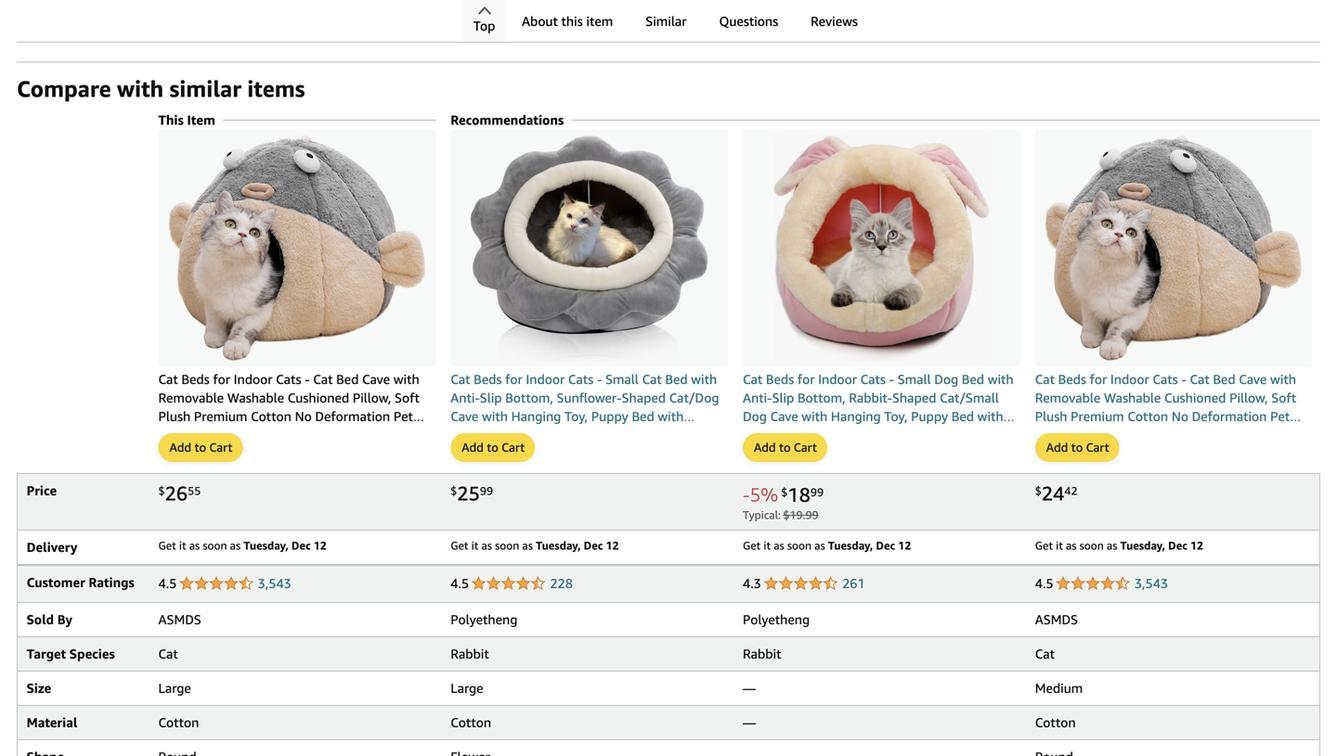 Task type: vqa. For each thing, say whether or not it's contained in the screenshot.


Task type: describe. For each thing, give the bounding box(es) containing it.
cats for multiple
[[568, 372, 594, 388]]

3 as from the left
[[482, 540, 492, 553]]

$19.99
[[783, 509, 819, 522]]

cushioned for sizes(m)
[[1165, 391, 1226, 406]]

2 get from the left
[[451, 540, 469, 553]]

2 as from the left
[[230, 540, 241, 553]]

pad, inside cat beds for indoor cats - small dog bed with anti-slip bottom, rabbit-shaped cat/small dog cave with hanging toy, puppy bed with removable cotton pad, super soft calming pet sofa bed (pink small)
[[856, 428, 881, 443]]

55
[[188, 485, 201, 498]]

pufferfish for sizes(m)
[[1102, 428, 1160, 443]]

deformation for cat beds for indoor cats - cat bed cave with removable washable cushioned pillow, soft plush premium cotton no deformation pet bed, lively pufferfish cat house design, grey, multiple sizes(m)
[[1192, 409, 1267, 425]]

1 12 from the left
[[314, 540, 327, 553]]

cushioned for sizes(l)
[[288, 391, 349, 406]]

soft inside cat beds for indoor cats - cat bed cave with removable washable cushioned pillow, soft plush premium cotton no deformation pet bed, lively pufferfish cat house design, grey, multiple sizes(l)
[[395, 391, 420, 406]]

- for multiple
[[597, 372, 602, 388]]

4 as from the left
[[522, 540, 533, 553]]

2 4.5 from the left
[[451, 577, 469, 592]]

1 get it as soon as tuesday, dec 12 from the left
[[158, 540, 327, 553]]

lively for sizes(l)
[[188, 428, 221, 443]]

pufferfish for sizes(l)
[[225, 428, 283, 443]]

3 dec from the left
[[876, 540, 895, 553]]

3 tuesday, from the left
[[828, 540, 873, 553]]

slip for cave
[[772, 391, 794, 406]]

cave inside cat beds for indoor cats - cat bed cave with removable washable cushioned pillow, soft plush premium cotton no deformation pet bed, lively pufferfish cat house design, grey, multiple sizes(m)
[[1239, 372, 1267, 388]]

beds for cat beds for indoor cats - cat bed cave with removable washable cushioned pillow, soft plush premium cotton no deformation pet bed, lively pufferfish cat house design, grey, multiple sizes(l)
[[181, 372, 210, 388]]

typical:
[[743, 509, 781, 522]]

by
[[57, 613, 72, 628]]

4.3
[[743, 577, 761, 592]]

delivery
[[27, 540, 77, 556]]

2 tuesday, from the left
[[536, 540, 581, 553]]

sofa
[[766, 446, 793, 462]]

sizes(l)
[[210, 446, 255, 462]]

reviews
[[811, 13, 858, 29]]

bed inside cat beds for indoor cats - cat bed cave with removable washable cushioned pillow, soft plush premium cotton no deformation pet bed, lively pufferfish cat house design, grey, multiple sizes(l)
[[336, 372, 359, 388]]

cat beds for indoor cats - cat bed cave with removable washable cushioned pillow, soft plush premium cotton no deformation pet bed, lively pufferfish cat house design, grey, multiple sizes(m) link
[[1035, 371, 1313, 462]]

pillow, for cat beds for indoor cats - cat bed cave with removable washable cushioned pillow, soft plush premium cotton no deformation pet bed, lively pufferfish cat house design, grey, multiple sizes(m)
[[1230, 391, 1268, 406]]

no for sizes(m)
[[1172, 409, 1189, 425]]

2 get it as soon as tuesday, dec 12 from the left
[[451, 540, 619, 553]]

1 add to cart submit from the left
[[159, 435, 242, 462]]

sold by
[[27, 613, 72, 628]]

1 rabbit from the left
[[451, 647, 489, 662]]

cats for calming
[[861, 372, 886, 388]]

toy, inside cat beds for indoor cats - small dog bed with anti-slip bottom, rabbit-shaped cat/small dog cave with hanging toy, puppy bed with removable cotton pad, super soft calming pet sofa bed (pink small)
[[884, 409, 908, 425]]

- inside -5% $ 18 99
[[743, 484, 750, 506]]

ratings
[[89, 576, 134, 591]]

no for sizes(l)
[[295, 409, 312, 425]]

to for 4th add to cart submit from the right
[[195, 441, 206, 455]]

2 it from the left
[[471, 540, 479, 553]]

4 get it as soon as tuesday, dec 12 from the left
[[1035, 540, 1204, 553]]

for for cat beds for indoor cats - cat bed cave with removable washable cushioned pillow, soft plush premium cotton no deformation pet bed, lively pufferfish cat house design, grey, multiple sizes(l)
[[213, 372, 230, 388]]

$ 24 42
[[1035, 482, 1078, 505]]

2 soon from the left
[[495, 540, 519, 553]]

multiple for cat beds for indoor cats - cat bed cave with removable washable cushioned pillow, soft plush premium cotton no deformation pet bed, lively pufferfish cat house design, grey, multiple sizes(l)
[[158, 446, 207, 462]]

$ 25 99
[[451, 482, 493, 505]]

rabbit-
[[849, 391, 892, 406]]

beds for cat beds for indoor cats - cat bed cave with removable washable cushioned pillow, soft plush premium cotton no deformation pet bed, lively pufferfish cat house design, grey, multiple sizes(m)
[[1058, 372, 1087, 388]]

cotton inside cat beds for indoor cats - small dog bed with anti-slip bottom, rabbit-shaped cat/small dog cave with hanging toy, puppy bed with removable cotton pad, super soft calming pet sofa bed (pink small)
[[812, 428, 853, 443]]

26
[[165, 482, 188, 505]]

4 tuesday, from the left
[[1121, 540, 1166, 553]]

cat beds for indoor cats - small dog bed with anti-slip bottom, rabbit-shaped cat/small dog cave with hanging toy, puppy bed with removable cotton pad, super soft calming pet sofa bed (pink small)
[[743, 372, 1014, 462]]

item
[[187, 113, 215, 128]]

- for calming
[[889, 372, 894, 388]]

1 soon from the left
[[203, 540, 227, 553]]

puppy inside cat beds for indoor cats - small dog bed with anti-slip bottom, rabbit-shaped cat/small dog cave with hanging toy, puppy bed with removable cotton pad, super soft calming pet sofa bed (pink small)
[[911, 409, 948, 425]]

compare
[[17, 75, 111, 102]]

indoor for sizes(l)
[[234, 372, 273, 388]]

indoor for sizes(m)
[[1111, 372, 1150, 388]]

cat beds for indoor cats - small cat bed with anti-slip bottom, sunflower-shaped cat/dog cave with hanging toy, puppy bed with removable cotton pad, super soft calming, multiple sizes(grey l) link
[[451, 371, 728, 462]]

pad, inside cat beds for indoor cats - small cat bed with anti-slip bottom, sunflower-shaped cat/dog cave with hanging toy, puppy bed with removable cotton pad, super soft calming, multiple sizes(grey l)
[[564, 428, 589, 443]]

$ for 26
[[158, 485, 165, 498]]

removable inside cat beds for indoor cats - small dog bed with anti-slip bottom, rabbit-shaped cat/small dog cave with hanging toy, puppy bed with removable cotton pad, super soft calming pet sofa bed (pink small)
[[743, 428, 809, 443]]

calming,
[[659, 428, 710, 443]]

4 12 from the left
[[1191, 540, 1204, 553]]

about
[[522, 13, 558, 29]]

for for cat beds for indoor cats - small cat bed with anti-slip bottom, sunflower-shaped cat/dog cave with hanging toy, puppy bed with removable cotton pad, super soft calming, multiple sizes(grey l)
[[505, 372, 523, 388]]

similar
[[170, 75, 241, 102]]

premium for sizes(l)
[[194, 409, 247, 425]]

price
[[27, 484, 57, 499]]

size
[[27, 681, 51, 697]]

3 get it as soon as tuesday, dec 12 from the left
[[743, 540, 911, 553]]

2 polyetheng from the left
[[743, 613, 810, 628]]

-5% $ 18 99
[[743, 484, 824, 507]]

target
[[27, 647, 66, 662]]

cart for third add to cart submit from right
[[502, 441, 525, 455]]

cat/small
[[940, 391, 999, 406]]

cat beds for indoor cats - small cat bed with anti-slip bottom, sunflower-shaped cat/dog cave with hanging toy, puppy bed with removable cotton pad, super soft calming, multiple sizes(grey l) image
[[464, 130, 714, 367]]

2 12 from the left
[[606, 540, 619, 553]]

2 add to cart submit from the left
[[452, 435, 534, 462]]

cat beds for indoor cats - cat bed cave with removable washable cushioned pillow, soft plush premium cotton no deformation pet bed, lively pufferfish cat house design, grey, multiple sizes(l)
[[158, 372, 426, 462]]

to for 3rd add to cart submit
[[779, 441, 791, 455]]

slip for with
[[480, 391, 502, 406]]

compare with similar items
[[17, 75, 305, 102]]

questions
[[719, 13, 778, 29]]

6 as from the left
[[815, 540, 825, 553]]

1 asmds from the left
[[158, 613, 201, 628]]

beds for cat beds for indoor cats - small dog bed with anti-slip bottom, rabbit-shaped cat/small dog cave with hanging toy, puppy bed with removable cotton pad, super soft calming pet sofa bed (pink small)
[[766, 372, 794, 388]]

2 large from the left
[[451, 681, 484, 697]]

cotton inside cat beds for indoor cats - cat bed cave with removable washable cushioned pillow, soft plush premium cotton no deformation pet bed, lively pufferfish cat house design, grey, multiple sizes(l)
[[251, 409, 292, 425]]

add for 3rd add to cart submit
[[754, 441, 776, 455]]

recommendations
[[451, 113, 564, 128]]

2 3,543 from the left
[[1135, 577, 1169, 592]]

hanging inside cat beds for indoor cats - small cat bed with anti-slip bottom, sunflower-shaped cat/dog cave with hanging toy, puppy bed with removable cotton pad, super soft calming, multiple sizes(grey l)
[[511, 409, 561, 425]]

l)
[[567, 446, 578, 462]]

species
[[69, 647, 115, 662]]

cat inside cat beds for indoor cats - small dog bed with anti-slip bottom, rabbit-shaped cat/small dog cave with hanging toy, puppy bed with removable cotton pad, super soft calming pet sofa bed (pink small)
[[743, 372, 763, 388]]

house for sizes(l)
[[309, 428, 346, 443]]

add for 4th add to cart submit from the right
[[170, 441, 191, 455]]

top
[[473, 18, 495, 33]]

grey, for cat beds for indoor cats - cat bed cave with removable washable cushioned pillow, soft plush premium cotton no deformation pet bed, lively pufferfish cat house design, grey, multiple sizes(l)
[[396, 428, 426, 443]]

cat beds for indoor cats - cat bed cave with removable washable cushioned pillow, soft plush premium cotton no deformation pet bed, lively pufferfish cat house design, grey, multiple sizes(m) image
[[1040, 130, 1308, 367]]

5 as from the left
[[774, 540, 785, 553]]

soft inside cat beds for indoor cats - small dog bed with anti-slip bottom, rabbit-shaped cat/small dog cave with hanging toy, puppy bed with removable cotton pad, super soft calming pet sofa bed (pink small)
[[923, 428, 948, 443]]

typical: $19.99
[[743, 509, 819, 522]]

99 inside -5% $ 18 99
[[811, 486, 824, 499]]

4 get from the left
[[1035, 540, 1053, 553]]

plush for sizes(l)
[[158, 409, 191, 425]]

cats for sizes(m)
[[1153, 372, 1178, 388]]

3 4.5 from the left
[[1035, 577, 1054, 592]]

24
[[1042, 482, 1065, 505]]

sunflower-
[[557, 391, 622, 406]]

cave inside cat beds for indoor cats - cat bed cave with removable washable cushioned pillow, soft plush premium cotton no deformation pet bed, lively pufferfish cat house design, grey, multiple sizes(l)
[[362, 372, 390, 388]]

washable for sizes(m)
[[1104, 391, 1161, 406]]

soft inside cat beds for indoor cats - cat bed cave with removable washable cushioned pillow, soft plush premium cotton no deformation pet bed, lively pufferfish cat house design, grey, multiple sizes(m)
[[1272, 391, 1297, 406]]

1 get from the left
[[158, 540, 176, 553]]

shaped for bed
[[622, 391, 666, 406]]

multiple for cat beds for indoor cats - cat bed cave with removable washable cushioned pillow, soft plush premium cotton no deformation pet bed, lively pufferfish cat house design, grey, multiple sizes(m)
[[1035, 446, 1084, 462]]

small)
[[855, 446, 892, 462]]

cotton inside cat beds for indoor cats - small cat bed with anti-slip bottom, sunflower-shaped cat/dog cave with hanging toy, puppy bed with removable cotton pad, super soft calming, multiple sizes(grey l)
[[520, 428, 560, 443]]

— for large
[[743, 681, 756, 697]]

7 as from the left
[[1066, 540, 1077, 553]]

1 large from the left
[[158, 681, 191, 697]]

261
[[842, 577, 865, 592]]

to for third add to cart submit from right
[[487, 441, 499, 455]]

3 add to cart submit from the left
[[744, 435, 826, 462]]

premium for sizes(m)
[[1071, 409, 1124, 425]]

2 asmds from the left
[[1035, 613, 1078, 628]]

customer ratings
[[27, 576, 134, 591]]

cat beds for indoor cats - small dog bed with anti-slip bottom, rabbit-shaped cat/small dog cave with hanging toy, puppy bed with removable cotton pad, super soft calming pet sofa bed (pink small) image
[[768, 130, 996, 367]]

cart for 3rd add to cart submit
[[794, 441, 817, 455]]



Task type: locate. For each thing, give the bounding box(es) containing it.
pad, up small) on the bottom of page
[[856, 428, 881, 443]]

as down '$ 24 42'
[[1066, 540, 1077, 553]]

design, for cat beds for indoor cats - cat bed cave with removable washable cushioned pillow, soft plush premium cotton no deformation pet bed, lively pufferfish cat house design, grey, multiple sizes(m)
[[1226, 428, 1270, 443]]

add up 55
[[170, 441, 191, 455]]

1 horizontal spatial bed,
[[1035, 428, 1061, 443]]

as down $19.99
[[815, 540, 825, 553]]

pet for cat beds for indoor cats - cat bed cave with removable washable cushioned pillow, soft plush premium cotton no deformation pet bed, lively pufferfish cat house design, grey, multiple sizes(m)
[[1271, 409, 1290, 425]]

for
[[213, 372, 230, 388], [505, 372, 523, 388], [798, 372, 815, 388], [1090, 372, 1107, 388]]

with inside cat beds for indoor cats - cat bed cave with removable washable cushioned pillow, soft plush premium cotton no deformation pet bed, lively pufferfish cat house design, grey, multiple sizes(m)
[[1271, 372, 1297, 388]]

shaped for puppy
[[892, 391, 937, 406]]

cart
[[209, 441, 233, 455], [502, 441, 525, 455], [794, 441, 817, 455], [1086, 441, 1110, 455]]

4.5 down 25
[[451, 577, 469, 592]]

1 horizontal spatial design,
[[1226, 428, 1270, 443]]

design,
[[349, 428, 393, 443], [1226, 428, 1270, 443]]

plush up 24
[[1035, 409, 1068, 425]]

removable inside cat beds for indoor cats - cat bed cave with removable washable cushioned pillow, soft plush premium cotton no deformation pet bed, lively pufferfish cat house design, grey, multiple sizes(l)
[[158, 391, 224, 406]]

0 horizontal spatial asmds
[[158, 613, 201, 628]]

multiple inside cat beds for indoor cats - small cat bed with anti-slip bottom, sunflower-shaped cat/dog cave with hanging toy, puppy bed with removable cotton pad, super soft calming, multiple sizes(grey l)
[[451, 446, 499, 462]]

1 vertical spatial dog
[[743, 409, 767, 425]]

3 add to cart from the left
[[754, 441, 817, 455]]

$ 26 55
[[158, 482, 201, 505]]

99 inside $ 25 99
[[480, 485, 493, 498]]

puppy down 'cat/small'
[[911, 409, 948, 425]]

get it as soon as tuesday, dec 12 up "228"
[[451, 540, 619, 553]]

1 horizontal spatial 3,543
[[1135, 577, 1169, 592]]

cushioned inside cat beds for indoor cats - cat bed cave with removable washable cushioned pillow, soft plush premium cotton no deformation pet bed, lively pufferfish cat house design, grey, multiple sizes(l)
[[288, 391, 349, 406]]

1 anti- from the left
[[451, 391, 480, 406]]

bed, inside cat beds for indoor cats - cat bed cave with removable washable cushioned pillow, soft plush premium cotton no deformation pet bed, lively pufferfish cat house design, grey, multiple sizes(l)
[[158, 428, 184, 443]]

cats inside cat beds for indoor cats - small dog bed with anti-slip bottom, rabbit-shaped cat/small dog cave with hanging toy, puppy bed with removable cotton pad, super soft calming pet sofa bed (pink small)
[[861, 372, 886, 388]]

cats inside cat beds for indoor cats - small cat bed with anti-slip bottom, sunflower-shaped cat/dog cave with hanging toy, puppy bed with removable cotton pad, super soft calming, multiple sizes(grey l)
[[568, 372, 594, 388]]

1 — from the top
[[743, 681, 756, 697]]

1 horizontal spatial cushioned
[[1165, 391, 1226, 406]]

polyetheng
[[451, 613, 518, 628], [743, 613, 810, 628]]

cart for 4th add to cart submit from the right
[[209, 441, 233, 455]]

cats for sizes(l)
[[276, 372, 301, 388]]

4 cart from the left
[[1086, 441, 1110, 455]]

it down the typical:
[[764, 540, 771, 553]]

$ inside '$ 24 42'
[[1035, 485, 1042, 498]]

- inside cat beds for indoor cats - cat bed cave with removable washable cushioned pillow, soft plush premium cotton no deformation pet bed, lively pufferfish cat house design, grey, multiple sizes(m)
[[1182, 372, 1187, 388]]

indoor up sunflower-
[[526, 372, 565, 388]]

add to cart up 42 at the bottom
[[1047, 441, 1110, 455]]

add
[[170, 441, 191, 455], [462, 441, 484, 455], [754, 441, 776, 455], [1047, 441, 1068, 455]]

customer
[[27, 576, 85, 591]]

0 horizontal spatial dog
[[743, 409, 767, 425]]

deformation inside cat beds for indoor cats - cat bed cave with removable washable cushioned pillow, soft plush premium cotton no deformation pet bed, lively pufferfish cat house design, grey, multiple sizes(m)
[[1192, 409, 1267, 425]]

2 bed, from the left
[[1035, 428, 1061, 443]]

as down typical: $19.99
[[774, 540, 785, 553]]

super inside cat beds for indoor cats - small cat bed with anti-slip bottom, sunflower-shaped cat/dog cave with hanging toy, puppy bed with removable cotton pad, super soft calming, multiple sizes(grey l)
[[593, 428, 627, 443]]

1 horizontal spatial no
[[1172, 409, 1189, 425]]

1 horizontal spatial 4.5
[[451, 577, 469, 592]]

0 horizontal spatial pad,
[[564, 428, 589, 443]]

cotton inside cat beds for indoor cats - cat bed cave with removable washable cushioned pillow, soft plush premium cotton no deformation pet bed, lively pufferfish cat house design, grey, multiple sizes(m)
[[1128, 409, 1169, 425]]

design, for cat beds for indoor cats - cat bed cave with removable washable cushioned pillow, soft plush premium cotton no deformation pet bed, lively pufferfish cat house design, grey, multiple sizes(l)
[[349, 428, 393, 443]]

dog up 'cat/small'
[[935, 372, 959, 388]]

as down sizes(l)
[[230, 540, 241, 553]]

this
[[561, 13, 583, 29]]

1 horizontal spatial lively
[[1065, 428, 1098, 443]]

pet inside cat beds for indoor cats - cat bed cave with removable washable cushioned pillow, soft plush premium cotton no deformation pet bed, lively pufferfish cat house design, grey, multiple sizes(m)
[[1271, 409, 1290, 425]]

1 horizontal spatial anti-
[[743, 391, 772, 406]]

add to cart submit up 55
[[159, 435, 242, 462]]

soft inside cat beds for indoor cats - small cat bed with anti-slip bottom, sunflower-shaped cat/dog cave with hanging toy, puppy bed with removable cotton pad, super soft calming, multiple sizes(grey l)
[[630, 428, 655, 443]]

toy, down rabbit- at bottom
[[884, 409, 908, 425]]

3 to from the left
[[779, 441, 791, 455]]

as down "sizes(m)"
[[1107, 540, 1118, 553]]

1 horizontal spatial grey,
[[1273, 428, 1303, 443]]

0 horizontal spatial pufferfish
[[225, 428, 283, 443]]

add up 5%
[[754, 441, 776, 455]]

4 beds from the left
[[1058, 372, 1087, 388]]

1 horizontal spatial hanging
[[831, 409, 881, 425]]

it down $ 25 99
[[471, 540, 479, 553]]

about this item
[[522, 13, 613, 29]]

99
[[480, 485, 493, 498], [811, 486, 824, 499]]

(pink
[[822, 446, 852, 462]]

add to cart for third add to cart submit from right
[[462, 441, 525, 455]]

asmds
[[158, 613, 201, 628], [1035, 613, 1078, 628]]

1 bed, from the left
[[158, 428, 184, 443]]

bed, up 26
[[158, 428, 184, 443]]

25
[[457, 482, 480, 505]]

medium
[[1035, 681, 1083, 697]]

small inside cat beds for indoor cats - small cat bed with anti-slip bottom, sunflower-shaped cat/dog cave with hanging toy, puppy bed with removable cotton pad, super soft calming, multiple sizes(grey l)
[[606, 372, 639, 388]]

toy, down sunflower-
[[565, 409, 588, 425]]

add for third add to cart submit from right
[[462, 441, 484, 455]]

grey, inside cat beds for indoor cats - cat bed cave with removable washable cushioned pillow, soft plush premium cotton no deformation pet bed, lively pufferfish cat house design, grey, multiple sizes(m)
[[1273, 428, 1303, 443]]

shaped inside cat beds for indoor cats - small dog bed with anti-slip bottom, rabbit-shaped cat/small dog cave with hanging toy, puppy bed with removable cotton pad, super soft calming pet sofa bed (pink small)
[[892, 391, 937, 406]]

- for sizes(l)
[[305, 372, 310, 388]]

washable up "sizes(m)"
[[1104, 391, 1161, 406]]

get down 25
[[451, 540, 469, 553]]

with
[[117, 75, 164, 102], [394, 372, 420, 388], [691, 372, 717, 388], [988, 372, 1014, 388], [1271, 372, 1297, 388], [482, 409, 508, 425], [658, 409, 684, 425], [802, 409, 828, 425], [978, 409, 1004, 425]]

1 add from the left
[[170, 441, 191, 455]]

1 slip from the left
[[480, 391, 502, 406]]

as down $ 25 99
[[482, 540, 492, 553]]

cave inside cat beds for indoor cats - small cat bed with anti-slip bottom, sunflower-shaped cat/dog cave with hanging toy, puppy bed with removable cotton pad, super soft calming, multiple sizes(grey l)
[[451, 409, 479, 425]]

0 horizontal spatial shaped
[[622, 391, 666, 406]]

1 horizontal spatial puppy
[[911, 409, 948, 425]]

3 cart from the left
[[794, 441, 817, 455]]

cats inside cat beds for indoor cats - cat bed cave with removable washable cushioned pillow, soft plush premium cotton no deformation pet bed, lively pufferfish cat house design, grey, multiple sizes(m)
[[1153, 372, 1178, 388]]

1 dec from the left
[[292, 540, 311, 553]]

4 add from the left
[[1047, 441, 1068, 455]]

premium up "sizes(m)"
[[1071, 409, 1124, 425]]

anti-
[[451, 391, 480, 406], [743, 391, 772, 406]]

1 add to cart from the left
[[170, 441, 233, 455]]

1 pad, from the left
[[564, 428, 589, 443]]

dec
[[292, 540, 311, 553], [584, 540, 603, 553], [876, 540, 895, 553], [1169, 540, 1188, 553]]

pet inside cat beds for indoor cats - small dog bed with anti-slip bottom, rabbit-shaped cat/small dog cave with hanging toy, puppy bed with removable cotton pad, super soft calming pet sofa bed (pink small)
[[743, 446, 763, 462]]

this
[[158, 113, 184, 128]]

4.5 right ratings
[[158, 577, 177, 592]]

multiple inside cat beds for indoor cats - cat bed cave with removable washable cushioned pillow, soft plush premium cotton no deformation pet bed, lively pufferfish cat house design, grey, multiple sizes(l)
[[158, 446, 207, 462]]

cats
[[276, 372, 301, 388], [568, 372, 594, 388], [861, 372, 886, 388], [1153, 372, 1178, 388]]

for for cat beds for indoor cats - cat bed cave with removable washable cushioned pillow, soft plush premium cotton no deformation pet bed, lively pufferfish cat house design, grey, multiple sizes(m)
[[1090, 372, 1107, 388]]

-
[[305, 372, 310, 388], [597, 372, 602, 388], [889, 372, 894, 388], [1182, 372, 1187, 388], [743, 484, 750, 506]]

puppy
[[591, 409, 629, 425], [911, 409, 948, 425]]

add up $ 25 99
[[462, 441, 484, 455]]

0 horizontal spatial multiple
[[158, 446, 207, 462]]

2 toy, from the left
[[884, 409, 908, 425]]

indoor up sizes(l)
[[234, 372, 273, 388]]

0 horizontal spatial small
[[606, 372, 639, 388]]

1 horizontal spatial house
[[1186, 428, 1223, 443]]

2 plush from the left
[[1035, 409, 1068, 425]]

3 multiple from the left
[[1035, 446, 1084, 462]]

1 grey, from the left
[[396, 428, 426, 443]]

pillow, for cat beds for indoor cats - cat bed cave with removable washable cushioned pillow, soft plush premium cotton no deformation pet bed, lively pufferfish cat house design, grey, multiple sizes(l)
[[353, 391, 391, 406]]

5%
[[750, 484, 778, 506]]

cotton
[[251, 409, 292, 425], [1128, 409, 1169, 425], [520, 428, 560, 443], [812, 428, 853, 443], [158, 716, 199, 731], [451, 716, 491, 731], [1035, 716, 1076, 731]]

deformation for cat beds for indoor cats - cat bed cave with removable washable cushioned pillow, soft plush premium cotton no deformation pet bed, lively pufferfish cat house design, grey, multiple sizes(l)
[[315, 409, 390, 425]]

house inside cat beds for indoor cats - cat bed cave with removable washable cushioned pillow, soft plush premium cotton no deformation pet bed, lively pufferfish cat house design, grey, multiple sizes(m)
[[1186, 428, 1223, 443]]

1 horizontal spatial dog
[[935, 372, 959, 388]]

bottom,
[[505, 391, 553, 406], [798, 391, 846, 406]]

as down $ 26 55
[[189, 540, 200, 553]]

sizes(m)
[[1087, 446, 1136, 462]]

house
[[309, 428, 346, 443], [1186, 428, 1223, 443]]

1 toy, from the left
[[565, 409, 588, 425]]

3 it from the left
[[764, 540, 771, 553]]

no
[[295, 409, 312, 425], [1172, 409, 1189, 425]]

18
[[788, 484, 811, 507]]

2 hanging from the left
[[831, 409, 881, 425]]

2 pad, from the left
[[856, 428, 881, 443]]

deformation
[[315, 409, 390, 425], [1192, 409, 1267, 425]]

2 dec from the left
[[584, 540, 603, 553]]

0 horizontal spatial grey,
[[396, 428, 426, 443]]

design, inside cat beds for indoor cats - cat bed cave with removable washable cushioned pillow, soft plush premium cotton no deformation pet bed, lively pufferfish cat house design, grey, multiple sizes(l)
[[349, 428, 393, 443]]

get down the typical:
[[743, 540, 761, 553]]

0 horizontal spatial 4.5
[[158, 577, 177, 592]]

cave inside cat beds for indoor cats - small dog bed with anti-slip bottom, rabbit-shaped cat/small dog cave with hanging toy, puppy bed with removable cotton pad, super soft calming pet sofa bed (pink small)
[[770, 409, 798, 425]]

1 hanging from the left
[[511, 409, 561, 425]]

cat beds for indoor cats - cat bed cave with removable washable cushioned pillow, soft plush premium cotton no deformation pet bed, lively pufferfish cat house design, grey, multiple sizes(m)
[[1035, 372, 1303, 462]]

4 add to cart submit from the left
[[1036, 435, 1119, 462]]

1 shaped from the left
[[622, 391, 666, 406]]

multiple
[[158, 446, 207, 462], [451, 446, 499, 462], [1035, 446, 1084, 462]]

3 cats from the left
[[861, 372, 886, 388]]

bed,
[[158, 428, 184, 443], [1035, 428, 1061, 443]]

bed, for cat beds for indoor cats - cat bed cave with removable washable cushioned pillow, soft plush premium cotton no deformation pet bed, lively pufferfish cat house design, grey, multiple sizes(l)
[[158, 428, 184, 443]]

pad, up l) on the bottom
[[564, 428, 589, 443]]

Add to Cart submit
[[159, 435, 242, 462], [452, 435, 534, 462], [744, 435, 826, 462], [1036, 435, 1119, 462]]

to up -5% $ 18 99
[[779, 441, 791, 455]]

$ for 24
[[1035, 485, 1042, 498]]

4 soon from the left
[[1080, 540, 1104, 553]]

lively
[[188, 428, 221, 443], [1065, 428, 1098, 443]]

1 beds from the left
[[181, 372, 210, 388]]

get down 26
[[158, 540, 176, 553]]

1 to from the left
[[195, 441, 206, 455]]

0 horizontal spatial hanging
[[511, 409, 561, 425]]

cushioned inside cat beds for indoor cats - cat bed cave with removable washable cushioned pillow, soft plush premium cotton no deformation pet bed, lively pufferfish cat house design, grey, multiple sizes(m)
[[1165, 391, 1226, 406]]

0 horizontal spatial plush
[[158, 409, 191, 425]]

removable up sofa
[[743, 428, 809, 443]]

add to cart up $ 25 99
[[462, 441, 525, 455]]

add to cart for 4th add to cart submit from left
[[1047, 441, 1110, 455]]

pufferfish up sizes(l)
[[225, 428, 283, 443]]

- inside cat beds for indoor cats - small dog bed with anti-slip bottom, rabbit-shaped cat/small dog cave with hanging toy, puppy bed with removable cotton pad, super soft calming pet sofa bed (pink small)
[[889, 372, 894, 388]]

1 horizontal spatial deformation
[[1192, 409, 1267, 425]]

small
[[606, 372, 639, 388], [898, 372, 931, 388]]

- inside cat beds for indoor cats - small cat bed with anti-slip bottom, sunflower-shaped cat/dog cave with hanging toy, puppy bed with removable cotton pad, super soft calming, multiple sizes(grey l)
[[597, 372, 602, 388]]

removable inside cat beds for indoor cats - small cat bed with anti-slip bottom, sunflower-shaped cat/dog cave with hanging toy, puppy bed with removable cotton pad, super soft calming, multiple sizes(grey l)
[[451, 428, 516, 443]]

- inside cat beds for indoor cats - cat bed cave with removable washable cushioned pillow, soft plush premium cotton no deformation pet bed, lively pufferfish cat house design, grey, multiple sizes(l)
[[305, 372, 310, 388]]

add to cart for 4th add to cart submit from the right
[[170, 441, 233, 455]]

it down $ 26 55
[[179, 540, 186, 553]]

add to cart submit up 42 at the bottom
[[1036, 435, 1119, 462]]

2 super from the left
[[885, 428, 919, 443]]

bottom, inside cat beds for indoor cats - small cat bed with anti-slip bottom, sunflower-shaped cat/dog cave with hanging toy, puppy bed with removable cotton pad, super soft calming, multiple sizes(grey l)
[[505, 391, 553, 406]]

pad,
[[564, 428, 589, 443], [856, 428, 881, 443]]

toy,
[[565, 409, 588, 425], [884, 409, 908, 425]]

hanging down rabbit- at bottom
[[831, 409, 881, 425]]

soon
[[203, 540, 227, 553], [495, 540, 519, 553], [787, 540, 812, 553], [1080, 540, 1104, 553]]

similar
[[646, 13, 687, 29]]

1 multiple from the left
[[158, 446, 207, 462]]

indoor inside cat beds for indoor cats - cat bed cave with removable washable cushioned pillow, soft plush premium cotton no deformation pet bed, lively pufferfish cat house design, grey, multiple sizes(m)
[[1111, 372, 1150, 388]]

2 to from the left
[[487, 441, 499, 455]]

super
[[593, 428, 627, 443], [885, 428, 919, 443]]

2 shaped from the left
[[892, 391, 937, 406]]

washable
[[227, 391, 284, 406], [1104, 391, 1161, 406]]

cats inside cat beds for indoor cats - cat bed cave with removable washable cushioned pillow, soft plush premium cotton no deformation pet bed, lively pufferfish cat house design, grey, multiple sizes(l)
[[276, 372, 301, 388]]

it
[[179, 540, 186, 553], [471, 540, 479, 553], [764, 540, 771, 553], [1056, 540, 1063, 553]]

2 bottom, from the left
[[798, 391, 846, 406]]

2 — from the top
[[743, 716, 756, 731]]

shaped left cat/dog
[[622, 391, 666, 406]]

add to cart submit up $ 25 99
[[452, 435, 534, 462]]

hanging inside cat beds for indoor cats - small dog bed with anti-slip bottom, rabbit-shaped cat/small dog cave with hanging toy, puppy bed with removable cotton pad, super soft calming pet sofa bed (pink small)
[[831, 409, 881, 425]]

1 pufferfish from the left
[[225, 428, 283, 443]]

1 3,543 from the left
[[258, 577, 292, 592]]

washable inside cat beds for indoor cats - cat bed cave with removable washable cushioned pillow, soft plush premium cotton no deformation pet bed, lively pufferfish cat house design, grey, multiple sizes(l)
[[227, 391, 284, 406]]

deformation inside cat beds for indoor cats - cat bed cave with removable washable cushioned pillow, soft plush premium cotton no deformation pet bed, lively pufferfish cat house design, grey, multiple sizes(l)
[[315, 409, 390, 425]]

4 indoor from the left
[[1111, 372, 1150, 388]]

3 for from the left
[[798, 372, 815, 388]]

1 horizontal spatial super
[[885, 428, 919, 443]]

2 horizontal spatial multiple
[[1035, 446, 1084, 462]]

1 cart from the left
[[209, 441, 233, 455]]

1 horizontal spatial slip
[[772, 391, 794, 406]]

0 horizontal spatial puppy
[[591, 409, 629, 425]]

calming
[[951, 428, 1000, 443]]

2 pufferfish from the left
[[1102, 428, 1160, 443]]

0 horizontal spatial pillow,
[[353, 391, 391, 406]]

1 premium from the left
[[194, 409, 247, 425]]

get it as soon as tuesday, dec 12 down 42 at the bottom
[[1035, 540, 1204, 553]]

1 horizontal spatial pillow,
[[1230, 391, 1268, 406]]

1 horizontal spatial shaped
[[892, 391, 937, 406]]

removable up sizes(grey
[[451, 428, 516, 443]]

for inside cat beds for indoor cats - cat bed cave with removable washable cushioned pillow, soft plush premium cotton no deformation pet bed, lively pufferfish cat house design, grey, multiple sizes(m)
[[1090, 372, 1107, 388]]

lively up sizes(l)
[[188, 428, 221, 443]]

1 design, from the left
[[349, 428, 393, 443]]

1 horizontal spatial small
[[898, 372, 931, 388]]

plush inside cat beds for indoor cats - cat bed cave with removable washable cushioned pillow, soft plush premium cotton no deformation pet bed, lively pufferfish cat house design, grey, multiple sizes(l)
[[158, 409, 191, 425]]

4 it from the left
[[1056, 540, 1063, 553]]

anti- for cave
[[451, 391, 480, 406]]

as
[[189, 540, 200, 553], [230, 540, 241, 553], [482, 540, 492, 553], [522, 540, 533, 553], [774, 540, 785, 553], [815, 540, 825, 553], [1066, 540, 1077, 553], [1107, 540, 1118, 553]]

house inside cat beds for indoor cats - cat bed cave with removable washable cushioned pillow, soft plush premium cotton no deformation pet bed, lively pufferfish cat house design, grey, multiple sizes(l)
[[309, 428, 346, 443]]

cave
[[362, 372, 390, 388], [1239, 372, 1267, 388], [451, 409, 479, 425], [770, 409, 798, 425]]

get down 24
[[1035, 540, 1053, 553]]

2 cushioned from the left
[[1165, 391, 1226, 406]]

anti- inside cat beds for indoor cats - small dog bed with anti-slip bottom, rabbit-shaped cat/small dog cave with hanging toy, puppy bed with removable cotton pad, super soft calming pet sofa bed (pink small)
[[743, 391, 772, 406]]

3 add from the left
[[754, 441, 776, 455]]

plush inside cat beds for indoor cats - cat bed cave with removable washable cushioned pillow, soft plush premium cotton no deformation pet bed, lively pufferfish cat house design, grey, multiple sizes(m)
[[1035, 409, 1068, 425]]

0 horizontal spatial washable
[[227, 391, 284, 406]]

2 small from the left
[[898, 372, 931, 388]]

2 no from the left
[[1172, 409, 1189, 425]]

0 horizontal spatial bottom,
[[505, 391, 553, 406]]

cat beds for indoor cats - small dog bed with anti-slip bottom, rabbit-shaped cat/small dog cave with hanging toy, puppy bed with removable cotton pad, super soft calming pet sofa bed (pink small) link
[[743, 371, 1021, 462]]

washable inside cat beds for indoor cats - cat bed cave with removable washable cushioned pillow, soft plush premium cotton no deformation pet bed, lively pufferfish cat house design, grey, multiple sizes(m)
[[1104, 391, 1161, 406]]

1 no from the left
[[295, 409, 312, 425]]

add to cart submit up -5% $ 18 99
[[744, 435, 826, 462]]

bed, inside cat beds for indoor cats - cat bed cave with removable washable cushioned pillow, soft plush premium cotton no deformation pet bed, lively pufferfish cat house design, grey, multiple sizes(m)
[[1035, 428, 1061, 443]]

dog up sofa
[[743, 409, 767, 425]]

$ inside $ 25 99
[[451, 485, 457, 498]]

indoor inside cat beds for indoor cats - cat bed cave with removable washable cushioned pillow, soft plush premium cotton no deformation pet bed, lively pufferfish cat house design, grey, multiple sizes(l)
[[234, 372, 273, 388]]

2 deformation from the left
[[1192, 409, 1267, 425]]

get it as soon as tuesday, dec 12
[[158, 540, 327, 553], [451, 540, 619, 553], [743, 540, 911, 553], [1035, 540, 1204, 553]]

pufferfish up "sizes(m)"
[[1102, 428, 1160, 443]]

pet
[[394, 409, 413, 425], [1271, 409, 1290, 425], [743, 446, 763, 462]]

1 horizontal spatial pufferfish
[[1102, 428, 1160, 443]]

1 vertical spatial —
[[743, 716, 756, 731]]

to
[[195, 441, 206, 455], [487, 441, 499, 455], [779, 441, 791, 455], [1072, 441, 1083, 455]]

bed, up 24
[[1035, 428, 1061, 443]]

to left "sizes(m)"
[[1072, 441, 1083, 455]]

add up 42 at the bottom
[[1047, 441, 1068, 455]]

washable for sizes(l)
[[227, 391, 284, 406]]

bottom, inside cat beds for indoor cats - small dog bed with anti-slip bottom, rabbit-shaped cat/small dog cave with hanging toy, puppy bed with removable cotton pad, super soft calming pet sofa bed (pink small)
[[798, 391, 846, 406]]

0 horizontal spatial no
[[295, 409, 312, 425]]

beds inside cat beds for indoor cats - cat bed cave with removable washable cushioned pillow, soft plush premium cotton no deformation pet bed, lively pufferfish cat house design, grey, multiple sizes(l)
[[181, 372, 210, 388]]

1 pillow, from the left
[[353, 391, 391, 406]]

beds for cat beds for indoor cats - small cat bed with anti-slip bottom, sunflower-shaped cat/dog cave with hanging toy, puppy bed with removable cotton pad, super soft calming, multiple sizes(grey l)
[[474, 372, 502, 388]]

1 as from the left
[[189, 540, 200, 553]]

1 horizontal spatial toy,
[[884, 409, 908, 425]]

0 horizontal spatial deformation
[[315, 409, 390, 425]]

0 horizontal spatial anti-
[[451, 391, 480, 406]]

0 horizontal spatial bed,
[[158, 428, 184, 443]]

0 horizontal spatial slip
[[480, 391, 502, 406]]

0 horizontal spatial rabbit
[[451, 647, 489, 662]]

add to cart up 55
[[170, 441, 233, 455]]

washable up sizes(l)
[[227, 391, 284, 406]]

target species
[[27, 647, 115, 662]]

2 rabbit from the left
[[743, 647, 782, 662]]

2 horizontal spatial pet
[[1271, 409, 1290, 425]]

premium inside cat beds for indoor cats - cat bed cave with removable washable cushioned pillow, soft plush premium cotton no deformation pet bed, lively pufferfish cat house design, grey, multiple sizes(l)
[[194, 409, 247, 425]]

0 vertical spatial —
[[743, 681, 756, 697]]

2 cart from the left
[[502, 441, 525, 455]]

grey, for cat beds for indoor cats - cat bed cave with removable washable cushioned pillow, soft plush premium cotton no deformation pet bed, lively pufferfish cat house design, grey, multiple sizes(m)
[[1273, 428, 1303, 443]]

shaped inside cat beds for indoor cats - small cat bed with anti-slip bottom, sunflower-shaped cat/dog cave with hanging toy, puppy bed with removable cotton pad, super soft calming, multiple sizes(grey l)
[[622, 391, 666, 406]]

multiple up 55
[[158, 446, 207, 462]]

to left sizes(l)
[[195, 441, 206, 455]]

228
[[550, 577, 573, 592]]

1 horizontal spatial multiple
[[451, 446, 499, 462]]

to for 4th add to cart submit from left
[[1072, 441, 1083, 455]]

beds inside cat beds for indoor cats - small dog bed with anti-slip bottom, rabbit-shaped cat/small dog cave with hanging toy, puppy bed with removable cotton pad, super soft calming pet sofa bed (pink small)
[[766, 372, 794, 388]]

1 tuesday, from the left
[[244, 540, 289, 553]]

for inside cat beds for indoor cats - cat bed cave with removable washable cushioned pillow, soft plush premium cotton no deformation pet bed, lively pufferfish cat house design, grey, multiple sizes(l)
[[213, 372, 230, 388]]

slip inside cat beds for indoor cats - small dog bed with anti-slip bottom, rabbit-shaped cat/small dog cave with hanging toy, puppy bed with removable cotton pad, super soft calming pet sofa bed (pink small)
[[772, 391, 794, 406]]

add for 4th add to cart submit from left
[[1047, 441, 1068, 455]]

item
[[586, 13, 613, 29]]

for for cat beds for indoor cats - small dog bed with anti-slip bottom, rabbit-shaped cat/small dog cave with hanging toy, puppy bed with removable cotton pad, super soft calming pet sofa bed (pink small)
[[798, 372, 815, 388]]

2 horizontal spatial 4.5
[[1035, 577, 1054, 592]]

0 horizontal spatial pet
[[394, 409, 413, 425]]

$ inside $ 26 55
[[158, 485, 165, 498]]

0 horizontal spatial toy,
[[565, 409, 588, 425]]

beds inside cat beds for indoor cats - small cat bed with anti-slip bottom, sunflower-shaped cat/dog cave with hanging toy, puppy bed with removable cotton pad, super soft calming, multiple sizes(grey l)
[[474, 372, 502, 388]]

1 cushioned from the left
[[288, 391, 349, 406]]

4.5
[[158, 577, 177, 592], [451, 577, 469, 592], [1035, 577, 1054, 592]]

indoor up rabbit- at bottom
[[818, 372, 857, 388]]

plush for sizes(m)
[[1035, 409, 1068, 425]]

0 horizontal spatial cushioned
[[288, 391, 349, 406]]

— for cotton
[[743, 716, 756, 731]]

bottom, up sizes(grey
[[505, 391, 553, 406]]

with inside cat beds for indoor cats - cat bed cave with removable washable cushioned pillow, soft plush premium cotton no deformation pet bed, lively pufferfish cat house design, grey, multiple sizes(l)
[[394, 372, 420, 388]]

premium
[[194, 409, 247, 425], [1071, 409, 1124, 425]]

premium up sizes(l)
[[194, 409, 247, 425]]

removable up sizes(l)
[[158, 391, 224, 406]]

indoor
[[234, 372, 273, 388], [526, 372, 565, 388], [818, 372, 857, 388], [1111, 372, 1150, 388]]

for inside cat beds for indoor cats - small cat bed with anti-slip bottom, sunflower-shaped cat/dog cave with hanging toy, puppy bed with removable cotton pad, super soft calming, multiple sizes(grey l)
[[505, 372, 523, 388]]

indoor for multiple
[[526, 372, 565, 388]]

small for rabbit-
[[898, 372, 931, 388]]

2 puppy from the left
[[911, 409, 948, 425]]

lively up "sizes(m)"
[[1065, 428, 1098, 443]]

sizes(grey
[[503, 446, 563, 462]]

0 horizontal spatial 99
[[480, 485, 493, 498]]

bed inside cat beds for indoor cats - cat bed cave with removable washable cushioned pillow, soft plush premium cotton no deformation pet bed, lively pufferfish cat house design, grey, multiple sizes(m)
[[1213, 372, 1236, 388]]

2 cats from the left
[[568, 372, 594, 388]]

indoor for calming
[[818, 372, 857, 388]]

cat
[[158, 372, 178, 388], [313, 372, 333, 388], [451, 372, 470, 388], [642, 372, 662, 388], [743, 372, 763, 388], [1035, 372, 1055, 388], [1190, 372, 1210, 388], [286, 428, 306, 443], [1163, 428, 1183, 443], [158, 647, 178, 662], [1035, 647, 1055, 662]]

get it as soon as tuesday, dec 12 down $19.99
[[743, 540, 911, 553]]

2 add from the left
[[462, 441, 484, 455]]

pufferfish inside cat beds for indoor cats - cat bed cave with removable washable cushioned pillow, soft plush premium cotton no deformation pet bed, lively pufferfish cat house design, grey, multiple sizes(m)
[[1102, 428, 1160, 443]]

sold
[[27, 613, 54, 628]]

1 horizontal spatial washable
[[1104, 391, 1161, 406]]

anti- inside cat beds for indoor cats - small cat bed with anti-slip bottom, sunflower-shaped cat/dog cave with hanging toy, puppy bed with removable cotton pad, super soft calming, multiple sizes(grey l)
[[451, 391, 480, 406]]

indoor inside cat beds for indoor cats - small dog bed with anti-slip bottom, rabbit-shaped cat/small dog cave with hanging toy, puppy bed with removable cotton pad, super soft calming pet sofa bed (pink small)
[[818, 372, 857, 388]]

design, inside cat beds for indoor cats - cat bed cave with removable washable cushioned pillow, soft plush premium cotton no deformation pet bed, lively pufferfish cat house design, grey, multiple sizes(m)
[[1226, 428, 1270, 443]]

0 horizontal spatial premium
[[194, 409, 247, 425]]

puppy down sunflower-
[[591, 409, 629, 425]]

3 12 from the left
[[898, 540, 911, 553]]

1 it from the left
[[179, 540, 186, 553]]

3 get from the left
[[743, 540, 761, 553]]

toy, inside cat beds for indoor cats - small cat bed with anti-slip bottom, sunflower-shaped cat/dog cave with hanging toy, puppy bed with removable cotton pad, super soft calming, multiple sizes(grey l)
[[565, 409, 588, 425]]

material
[[27, 716, 77, 731]]

hanging up sizes(grey
[[511, 409, 561, 425]]

slip
[[480, 391, 502, 406], [772, 391, 794, 406]]

0 horizontal spatial house
[[309, 428, 346, 443]]

small inside cat beds for indoor cats - small dog bed with anti-slip bottom, rabbit-shaped cat/small dog cave with hanging toy, puppy bed with removable cotton pad, super soft calming pet sofa bed (pink small)
[[898, 372, 931, 388]]

it down '$ 24 42'
[[1056, 540, 1063, 553]]

0 horizontal spatial super
[[593, 428, 627, 443]]

add to cart for 3rd add to cart submit
[[754, 441, 817, 455]]

multiple up 42 at the bottom
[[1035, 446, 1084, 462]]

pufferfish inside cat beds for indoor cats - cat bed cave with removable washable cushioned pillow, soft plush premium cotton no deformation pet bed, lively pufferfish cat house design, grey, multiple sizes(l)
[[225, 428, 283, 443]]

grey, inside cat beds for indoor cats - cat bed cave with removable washable cushioned pillow, soft plush premium cotton no deformation pet bed, lively pufferfish cat house design, grey, multiple sizes(l)
[[396, 428, 426, 443]]

0 horizontal spatial lively
[[188, 428, 221, 443]]

$
[[158, 485, 165, 498], [451, 485, 457, 498], [1035, 485, 1042, 498], [781, 486, 788, 499]]

get it as soon as tuesday, dec 12 down 55
[[158, 540, 327, 553]]

3 soon from the left
[[787, 540, 812, 553]]

lively inside cat beds for indoor cats - cat bed cave with removable washable cushioned pillow, soft plush premium cotton no deformation pet bed, lively pufferfish cat house design, grey, multiple sizes(m)
[[1065, 428, 1098, 443]]

- for sizes(m)
[[1182, 372, 1187, 388]]

as down sizes(grey
[[522, 540, 533, 553]]

pet inside cat beds for indoor cats - cat bed cave with removable washable cushioned pillow, soft plush premium cotton no deformation pet bed, lively pufferfish cat house design, grey, multiple sizes(l)
[[394, 409, 413, 425]]

bottom, for with
[[798, 391, 846, 406]]

pet for cat beds for indoor cats - cat bed cave with removable washable cushioned pillow, soft plush premium cotton no deformation pet bed, lively pufferfish cat house design, grey, multiple sizes(l)
[[394, 409, 413, 425]]

lively inside cat beds for indoor cats - cat bed cave with removable washable cushioned pillow, soft plush premium cotton no deformation pet bed, lively pufferfish cat house design, grey, multiple sizes(l)
[[188, 428, 221, 443]]

multiple inside cat beds for indoor cats - cat bed cave with removable washable cushioned pillow, soft plush premium cotton no deformation pet bed, lively pufferfish cat house design, grey, multiple sizes(m)
[[1035, 446, 1084, 462]]

$ for 25
[[451, 485, 457, 498]]

lively for sizes(m)
[[1065, 428, 1098, 443]]

house for sizes(m)
[[1186, 428, 1223, 443]]

anti- for dog
[[743, 391, 772, 406]]

4.5 down 24
[[1035, 577, 1054, 592]]

2 anti- from the left
[[743, 391, 772, 406]]

removable up "sizes(m)"
[[1035, 391, 1101, 406]]

1 bottom, from the left
[[505, 391, 553, 406]]

1 plush from the left
[[158, 409, 191, 425]]

slip inside cat beds for indoor cats - small cat bed with anti-slip bottom, sunflower-shaped cat/dog cave with hanging toy, puppy bed with removable cotton pad, super soft calming, multiple sizes(grey l)
[[480, 391, 502, 406]]

2 multiple from the left
[[451, 446, 499, 462]]

0 horizontal spatial large
[[158, 681, 191, 697]]

1 horizontal spatial asmds
[[1035, 613, 1078, 628]]

add to cart
[[170, 441, 233, 455], [462, 441, 525, 455], [754, 441, 817, 455], [1047, 441, 1110, 455]]

for inside cat beds for indoor cats - small dog bed with anti-slip bottom, rabbit-shaped cat/small dog cave with hanging toy, puppy bed with removable cotton pad, super soft calming pet sofa bed (pink small)
[[798, 372, 815, 388]]

bed, for cat beds for indoor cats - cat bed cave with removable washable cushioned pillow, soft plush premium cotton no deformation pet bed, lively pufferfish cat house design, grey, multiple sizes(m)
[[1035, 428, 1061, 443]]

1 polyetheng from the left
[[451, 613, 518, 628]]

4 dec from the left
[[1169, 540, 1188, 553]]

1 deformation from the left
[[315, 409, 390, 425]]

4 add to cart from the left
[[1047, 441, 1110, 455]]

0 vertical spatial dog
[[935, 372, 959, 388]]

this item
[[158, 113, 215, 128]]

no inside cat beds for indoor cats - cat bed cave with removable washable cushioned pillow, soft plush premium cotton no deformation pet bed, lively pufferfish cat house design, grey, multiple sizes(m)
[[1172, 409, 1189, 425]]

cat beds for indoor cats - cat bed cave with removable washable cushioned pillow, soft plush premium cotton no deformation pet bed, lively pufferfish cat house design, grey, multiple sizes(l) image
[[163, 130, 431, 367]]

3,543
[[258, 577, 292, 592], [1135, 577, 1169, 592]]

12
[[314, 540, 327, 553], [606, 540, 619, 553], [898, 540, 911, 553], [1191, 540, 1204, 553]]

to left sizes(grey
[[487, 441, 499, 455]]

plush up 26
[[158, 409, 191, 425]]

cat/dog
[[669, 391, 719, 406]]

1 horizontal spatial rabbit
[[743, 647, 782, 662]]

1 4.5 from the left
[[158, 577, 177, 592]]

indoor up "sizes(m)"
[[1111, 372, 1150, 388]]

42
[[1065, 485, 1078, 498]]

puppy inside cat beds for indoor cats - small cat bed with anti-slip bottom, sunflower-shaped cat/dog cave with hanging toy, puppy bed with removable cotton pad, super soft calming, multiple sizes(grey l)
[[591, 409, 629, 425]]

2 house from the left
[[1186, 428, 1223, 443]]

1 horizontal spatial large
[[451, 681, 484, 697]]

1 horizontal spatial pet
[[743, 446, 763, 462]]

1 horizontal spatial premium
[[1071, 409, 1124, 425]]

dog
[[935, 372, 959, 388], [743, 409, 767, 425]]

premium inside cat beds for indoor cats - cat bed cave with removable washable cushioned pillow, soft plush premium cotton no deformation pet bed, lively pufferfish cat house design, grey, multiple sizes(m)
[[1071, 409, 1124, 425]]

bottom, for hanging
[[505, 391, 553, 406]]

—
[[743, 681, 756, 697], [743, 716, 756, 731]]

removable
[[158, 391, 224, 406], [1035, 391, 1101, 406], [451, 428, 516, 443], [743, 428, 809, 443]]

1 horizontal spatial 99
[[811, 486, 824, 499]]

cart for 4th add to cart submit from left
[[1086, 441, 1110, 455]]

soft
[[395, 391, 420, 406], [1272, 391, 1297, 406], [630, 428, 655, 443], [923, 428, 948, 443]]

0 horizontal spatial polyetheng
[[451, 613, 518, 628]]

1 horizontal spatial bottom,
[[798, 391, 846, 406]]

no inside cat beds for indoor cats - cat bed cave with removable washable cushioned pillow, soft plush premium cotton no deformation pet bed, lively pufferfish cat house design, grey, multiple sizes(l)
[[295, 409, 312, 425]]

bottom, left rabbit- at bottom
[[798, 391, 846, 406]]

1 horizontal spatial polyetheng
[[743, 613, 810, 628]]

pufferfish
[[225, 428, 283, 443], [1102, 428, 1160, 443]]

removable inside cat beds for indoor cats - cat bed cave with removable washable cushioned pillow, soft plush premium cotton no deformation pet bed, lively pufferfish cat house design, grey, multiple sizes(m)
[[1035, 391, 1101, 406]]

2 lively from the left
[[1065, 428, 1098, 443]]

0 horizontal spatial design,
[[349, 428, 393, 443]]

cushioned
[[288, 391, 349, 406], [1165, 391, 1226, 406]]

$ inside -5% $ 18 99
[[781, 486, 788, 499]]

1 small from the left
[[606, 372, 639, 388]]

super down sunflower-
[[593, 428, 627, 443]]

items
[[247, 75, 305, 102]]

indoor inside cat beds for indoor cats - small cat bed with anti-slip bottom, sunflower-shaped cat/dog cave with hanging toy, puppy bed with removable cotton pad, super soft calming, multiple sizes(grey l)
[[526, 372, 565, 388]]

get
[[158, 540, 176, 553], [451, 540, 469, 553], [743, 540, 761, 553], [1035, 540, 1053, 553]]

pillow, inside cat beds for indoor cats - cat bed cave with removable washable cushioned pillow, soft plush premium cotton no deformation pet bed, lively pufferfish cat house design, grey, multiple sizes(l)
[[353, 391, 391, 406]]

pillow,
[[353, 391, 391, 406], [1230, 391, 1268, 406]]

4 cats from the left
[[1153, 372, 1178, 388]]

beds inside cat beds for indoor cats - cat bed cave with removable washable cushioned pillow, soft plush premium cotton no deformation pet bed, lively pufferfish cat house design, grey, multiple sizes(m)
[[1058, 372, 1087, 388]]

pillow, inside cat beds for indoor cats - cat bed cave with removable washable cushioned pillow, soft plush premium cotton no deformation pet bed, lively pufferfish cat house design, grey, multiple sizes(m)
[[1230, 391, 1268, 406]]

8 as from the left
[[1107, 540, 1118, 553]]

cat beds for indoor cats - small cat bed with anti-slip bottom, sunflower-shaped cat/dog cave with hanging toy, puppy bed with removable cotton pad, super soft calming, multiple sizes(grey l)
[[451, 372, 719, 462]]

1 horizontal spatial plush
[[1035, 409, 1068, 425]]

super up small) on the bottom of page
[[885, 428, 919, 443]]

4 to from the left
[[1072, 441, 1083, 455]]

1 horizontal spatial pad,
[[856, 428, 881, 443]]

super inside cat beds for indoor cats - small dog bed with anti-slip bottom, rabbit-shaped cat/small dog cave with hanging toy, puppy bed with removable cotton pad, super soft calming pet sofa bed (pink small)
[[885, 428, 919, 443]]

2 slip from the left
[[772, 391, 794, 406]]

small for sunflower-
[[606, 372, 639, 388]]

multiple up $ 25 99
[[451, 446, 499, 462]]

0 horizontal spatial 3,543
[[258, 577, 292, 592]]

add to cart up -5% $ 18 99
[[754, 441, 817, 455]]

tuesday,
[[244, 540, 289, 553], [536, 540, 581, 553], [828, 540, 873, 553], [1121, 540, 1166, 553]]

shaped left 'cat/small'
[[892, 391, 937, 406]]



